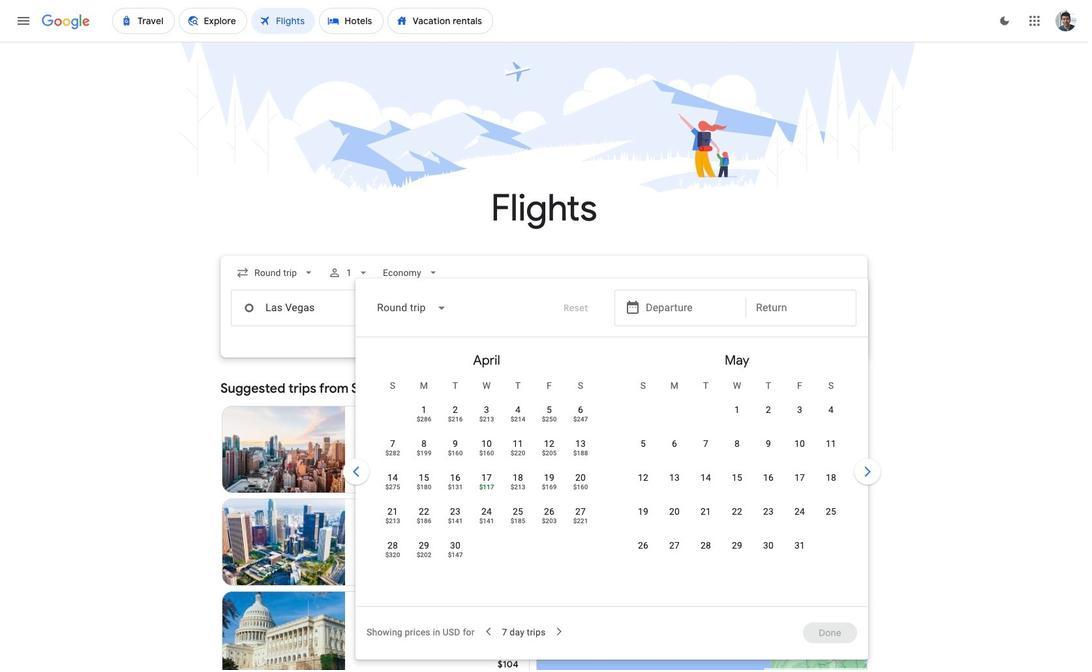 Task type: describe. For each thing, give the bounding box(es) containing it.
row up wednesday, may 22, 2024 element
[[628, 466, 847, 503]]

Where from? text field
[[231, 290, 415, 326]]

monday, may 6, 2024 element
[[672, 437, 678, 450]]

wednesday, may 8, 2024 element
[[735, 437, 740, 450]]

tuesday, april 23, 2024 element
[[450, 505, 461, 518]]

friday, april 12, 2024 element
[[544, 437, 555, 450]]

main menu image
[[16, 13, 31, 29]]

friday, april 5, 2024 element
[[547, 403, 552, 417]]

Departure text field
[[646, 291, 736, 326]]

sunday, april 14, 2024 element
[[388, 471, 398, 484]]

row up the wednesday, may 15, 2024 element
[[628, 432, 847, 469]]

saturday, april 20, 2024 element
[[576, 471, 586, 484]]

, 247 us dollars element
[[574, 417, 588, 423]]

wednesday, may 1, 2024 element
[[735, 403, 740, 417]]

Flight search field
[[210, 256, 884, 660]]

sunday, may 12, 2024 element
[[638, 471, 649, 484]]

, 185 us dollars element
[[511, 518, 526, 525]]

tuesday, april 2, 2024 element
[[453, 403, 458, 417]]

sunday, april 7, 2024 element
[[390, 437, 396, 450]]

 image inside suggested trips from san francisco region
[[400, 629, 403, 642]]

row up thursday, april 11, 2024 element
[[409, 392, 597, 435]]

, 203 us dollars element
[[542, 518, 557, 525]]

thursday, april 25, 2024 element
[[513, 505, 524, 518]]

thursday, april 11, 2024 element
[[513, 437, 524, 450]]

friday, april 26, 2024 element
[[544, 505, 555, 518]]

row up wednesday, april 17, 2024 element
[[377, 432, 597, 469]]

, 286 us dollars element
[[417, 417, 432, 423]]

, 180 us dollars element
[[417, 484, 432, 491]]

, 250 us dollars element
[[542, 417, 557, 423]]

previous image
[[341, 456, 372, 488]]

change appearance image
[[990, 5, 1021, 37]]

suggested trips from san francisco region
[[221, 373, 868, 671]]

monday, may 13, 2024 element
[[670, 471, 680, 484]]

monday, april 22, 2024 element
[[419, 505, 430, 518]]

, 202 us dollars element
[[417, 552, 432, 559]]

tuesday, may 7, 2024 element
[[704, 437, 709, 450]]

, 213 us dollars element for sunday, april 21, 2024 element
[[386, 518, 400, 525]]

, 186 us dollars element
[[417, 518, 432, 525]]

friday, april 19, 2024 element
[[544, 471, 555, 484]]

, 216 us dollars element
[[448, 417, 463, 423]]

tuesday, april 30, 2024 element
[[450, 539, 461, 552]]

row down ', 117 us dollars' element
[[377, 499, 597, 537]]

sunday, may 19, 2024 element
[[638, 505, 649, 518]]

, 282 us dollars element
[[386, 450, 400, 457]]

, 147 us dollars element
[[448, 552, 463, 559]]

thursday, may 16, 2024 element
[[764, 471, 774, 484]]

monday, april 29, 2024 element
[[419, 539, 430, 552]]

monday, may 20, 2024 element
[[670, 505, 680, 518]]

, 221 us dollars element
[[574, 518, 588, 525]]

monday, may 27, 2024 element
[[670, 539, 680, 552]]

Departure text field
[[646, 291, 736, 326]]

Return text field
[[757, 291, 847, 326]]

monday, april 1, 2024 element
[[422, 403, 427, 417]]

saturday, april 13, 2024 element
[[576, 437, 586, 450]]



Task type: locate. For each thing, give the bounding box(es) containing it.
wednesday, may 22, 2024 element
[[732, 505, 743, 518]]

0 vertical spatial , 213 us dollars element
[[480, 417, 494, 423]]

monday, april 15, 2024 element
[[419, 471, 430, 484]]

1 frontier image from the top
[[356, 445, 366, 455]]

0 horizontal spatial , 160 us dollars element
[[448, 450, 463, 457]]

, 141 us dollars element up tuesday, april 30, 2024 element
[[448, 518, 463, 525]]

, 160 us dollars element for tuesday, april 9, 2024 element
[[448, 450, 463, 457]]

, 160 us dollars element for wednesday, april 10, 2024 element
[[480, 450, 494, 457]]

 image
[[400, 629, 403, 642]]

thursday, april 4, 2024 element
[[516, 403, 521, 417]]

Return text field
[[757, 291, 847, 326]]

1 row group from the left
[[362, 343, 612, 601]]

1 horizontal spatial , 141 us dollars element
[[480, 518, 494, 525]]

, 213 us dollars element
[[480, 417, 494, 423], [511, 484, 526, 491], [386, 518, 400, 525]]

frontier image left sunday, april 28, 2024 element
[[356, 537, 366, 548]]

1 horizontal spatial , 160 us dollars element
[[480, 450, 494, 457]]

frontier image up previous icon
[[356, 445, 366, 455]]

, 169 us dollars element
[[542, 484, 557, 491]]

wednesday, april 24, 2024 element
[[482, 505, 492, 518]]

, 213 us dollars element up wednesday, april 10, 2024 element
[[480, 417, 494, 423]]

2 vertical spatial , 213 us dollars element
[[386, 518, 400, 525]]

tuesday, may 28, 2024 element
[[701, 539, 712, 552]]

, 213 us dollars element for wednesday, april 3, 2024 element at the left
[[480, 417, 494, 423]]

1 vertical spatial frontier image
[[356, 537, 366, 548]]

wednesday, may 29, 2024 element
[[732, 539, 743, 552]]

tuesday, april 16, 2024 element
[[450, 471, 461, 484]]

sunday, april 21, 2024 element
[[388, 505, 398, 518]]

row up wednesday, may 8, 2024 element at the right of page
[[722, 392, 847, 435]]

cell
[[785, 399, 816, 430], [816, 399, 847, 430], [785, 433, 816, 464], [816, 433, 847, 464], [785, 467, 816, 498], [816, 467, 847, 498], [785, 501, 816, 532], [816, 501, 847, 532], [785, 535, 816, 566]]

, 160 us dollars element for saturday, april 20, 2024 element on the bottom right of page
[[574, 484, 588, 491]]

, 131 us dollars element
[[448, 484, 463, 491]]

2 row group from the left
[[612, 343, 863, 601]]

0 vertical spatial frontier image
[[356, 445, 366, 455]]

, 220 us dollars element
[[511, 450, 526, 457]]

, 213 us dollars element for thursday, april 18, 2024 element
[[511, 484, 526, 491]]

row up wednesday, april 24, 2024 element
[[377, 466, 597, 503]]

1 vertical spatial , 213 us dollars element
[[511, 484, 526, 491]]

1 horizontal spatial , 213 us dollars element
[[480, 417, 494, 423]]

2 , 141 us dollars element from the left
[[480, 518, 494, 525]]

row up wednesday, may 29, 2024 element
[[628, 499, 847, 537]]

saturday, april 27, 2024 element
[[576, 505, 586, 518]]

, 141 us dollars element
[[448, 518, 463, 525], [480, 518, 494, 525]]

row group
[[362, 343, 612, 601], [612, 343, 863, 601]]

, 160 us dollars element
[[448, 450, 463, 457], [480, 450, 494, 457], [574, 484, 588, 491]]

, 213 us dollars element up sunday, april 28, 2024 element
[[386, 518, 400, 525]]

thursday, may 23, 2024 element
[[764, 505, 774, 518]]

swap origin and destination. image
[[410, 300, 426, 316]]

saturday, april 6, 2024 element
[[578, 403, 584, 417]]

, 213 us dollars element up thursday, april 25, 2024 element
[[511, 484, 526, 491]]

sunday, april 28, 2024 element
[[388, 539, 398, 552]]

grid
[[362, 343, 863, 614]]

, 141 us dollars element left , 185 us dollars element
[[480, 518, 494, 525]]

frontier image
[[356, 445, 366, 455], [356, 537, 366, 548]]

row down the , 186 us dollars element
[[377, 533, 471, 571]]

frontier image
[[356, 630, 366, 640]]

181 US dollars text field
[[501, 473, 519, 485]]

tuesday, april 9, 2024 element
[[453, 437, 458, 450]]

, 117 us dollars element
[[480, 484, 494, 491]]

thursday, april 18, 2024 element
[[513, 471, 524, 484]]

0 horizontal spatial , 213 us dollars element
[[386, 518, 400, 525]]

, 275 us dollars element
[[386, 484, 400, 491]]

, 214 us dollars element
[[511, 417, 526, 423]]

None field
[[231, 261, 321, 285], [378, 261, 445, 285], [367, 292, 457, 324], [231, 261, 321, 285], [378, 261, 445, 285], [367, 292, 457, 324]]

row
[[409, 392, 597, 435], [722, 392, 847, 435], [377, 432, 597, 469], [628, 432, 847, 469], [377, 466, 597, 503], [628, 466, 847, 503], [377, 499, 597, 537], [628, 499, 847, 537], [377, 533, 471, 571], [628, 533, 816, 571]]

, 199 us dollars element
[[417, 450, 432, 457]]

0 horizontal spatial , 141 us dollars element
[[448, 518, 463, 525]]

wednesday, may 15, 2024 element
[[732, 471, 743, 484]]

2 horizontal spatial , 213 us dollars element
[[511, 484, 526, 491]]

wednesday, april 17, 2024 element
[[482, 471, 492, 484]]

, 141 us dollars element for wednesday, april 24, 2024 element
[[480, 518, 494, 525]]

, 160 us dollars element up tuesday, april 16, 2024 element
[[448, 450, 463, 457]]

, 320 us dollars element
[[386, 552, 400, 559]]

, 160 us dollars element up the saturday, april 27, 2024 element at right
[[574, 484, 588, 491]]

monday, april 8, 2024 element
[[422, 437, 427, 450]]

wednesday, april 3, 2024 element
[[484, 403, 490, 417]]

2 frontier image from the top
[[356, 537, 366, 548]]

, 205 us dollars element
[[542, 450, 557, 457]]

104 US dollars text field
[[498, 659, 519, 671]]

, 160 us dollars element up wednesday, april 17, 2024 element
[[480, 450, 494, 457]]

tuesday, may 21, 2024 element
[[701, 505, 712, 518]]

tuesday, may 14, 2024 element
[[701, 471, 712, 484]]

1 , 141 us dollars element from the left
[[448, 518, 463, 525]]

, 141 us dollars element for tuesday, april 23, 2024 element
[[448, 518, 463, 525]]

, 188 us dollars element
[[574, 450, 588, 457]]

wednesday, april 10, 2024 element
[[482, 437, 492, 450]]

2 horizontal spatial , 160 us dollars element
[[574, 484, 588, 491]]

sunday, may 26, 2024 element
[[638, 539, 649, 552]]

thursday, may 30, 2024 element
[[764, 539, 774, 552]]

 image
[[400, 443, 403, 456]]

row down 'tuesday, may 21, 2024' element
[[628, 533, 816, 571]]

grid inside flight search box
[[362, 343, 863, 614]]

sunday, may 5, 2024 element
[[641, 437, 646, 450]]



Task type: vqa. For each thing, say whether or not it's contained in the screenshot.
, 275 US DOLLARS 'ELEMENT'
yes



